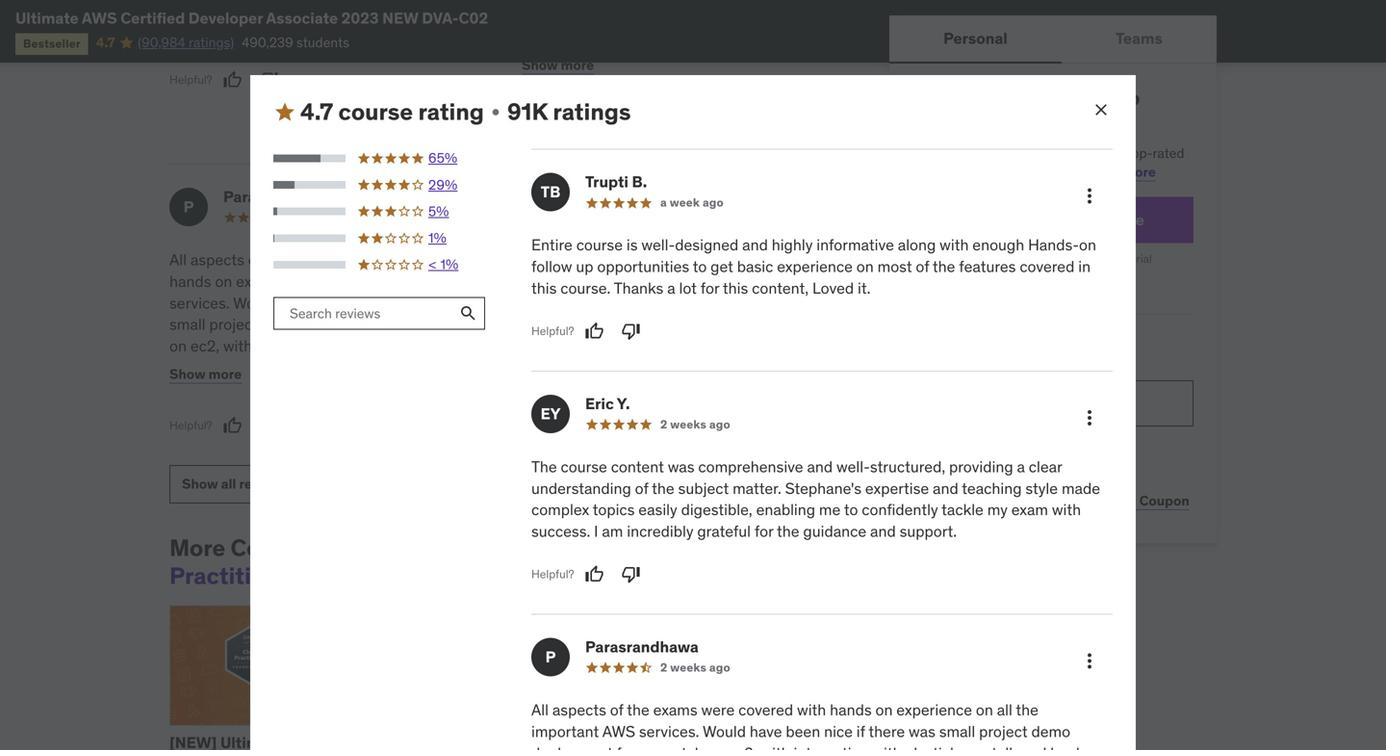 Task type: vqa. For each thing, say whether or not it's contained in the screenshot.
part
no



Task type: describe. For each thing, give the bounding box(es) containing it.
aspects for all aspects of the exams were covered with hands on experience on all the important aws services. would have been nice if there was small project demo deployment from scratch on ec2, with integration with elasticbeanstalk and lo
[[553, 700, 607, 720]]

hands for all aspects of the exams were covered with hands on experience on all the important aws services. would have been nice if there was small project demo deployment from scratch on ec2, with integration with elasticbeanstalk and lo
[[830, 700, 872, 720]]

for down the amazing.
[[665, 271, 684, 291]]

mark review by trupti b. as helpful image for mark review by trupti b. as unhelpful icon
[[223, 70, 242, 90]]

users,
[[329, 379, 370, 399]]

ratings)
[[189, 34, 234, 51]]

<
[[429, 256, 437, 273]]

ultimate
[[15, 8, 79, 28]]

project for all aspects of the exams were covered with hands on experience on all the important aws services. would have been nice if there was small project demo deployment from scratch on ec2, with integration with elasticbeanstalk and lo
[[979, 722, 1028, 741]]

loved
[[813, 278, 854, 298]]

more courses by
[[169, 534, 357, 562]]

course down lifetime
[[1033, 492, 1076, 509]]

gift this course link
[[974, 482, 1080, 520]]

was for all aspects of the exams were covered with hands on experience on all the important aws services. would have been nice if there was small project demo deployment from scratch on ec2, with integration with elasticbeanstalk and load balancers, lambda functions and api gateways for new aws users, but i get its a aws cerification course.
[[439, 293, 466, 313]]

more down implementations.
[[561, 366, 594, 383]]

top-
[[1127, 144, 1153, 162]]

i inside all aspects of the exams were covered with hands on experience on all the important aws services. would have been nice if there was small project demo deployment from scratch on ec2, with integration with elasticbeanstalk and load balancers, lambda functions and api gateways for new aws users, but i get its a aws cerification course.
[[400, 379, 405, 399]]

0 horizontal spatial services
[[541, 271, 598, 291]]

mark review by parasrandhawa as helpful image
[[223, 416, 242, 435]]

cerification
[[206, 401, 283, 421]]

parasrandhawa for all aspects of the exams were covered with hands on experience on all the important aws services. would have been nice if there was small project demo deployment from scratch on ec2, with integration with elasticbeanstalk and lo
[[585, 637, 699, 657]]

project for all aspects of the exams were covered with hands on experience on all the important aws services. would have been nice if there was small project demo deployment from scratch on ec2, with integration with elasticbeanstalk and load balancers, lambda functions and api gateways for new aws users, but i get its a aws cerification course.
[[209, 315, 258, 334]]

per
[[1050, 251, 1067, 266]]

all inside all aspects of the exams were covered with hands on experience on all the important aws services. would have been nice if there was small project demo deployment from scratch on ec2, with integration with elasticbeanstalk and lo
[[997, 700, 1013, 720]]

all inside all aspects of the exams were covered with hands on experience on all the important aws services. would have been nice if there was small project demo deployment from scratch on ec2, with integration with elasticbeanstalk and load balancers, lambda functions and api gateways for new aws users, but i get its a aws cerification course.
[[337, 271, 352, 291]]

hands inside this course is just amazing. not only, it covers all services very well for exam, but also gives great insights of each service which is very helpful for a developer for real world implementations. i definitely recommend this course if you planning to give dva-c02 exam or if you planning learn aws services with hands on.
[[522, 401, 564, 421]]

exam,
[[687, 271, 728, 291]]

aws inside this course is just amazing. not only, it covers all services very well for exam, but also gives great insights of each service which is very helpful for a developer for real world implementations. i definitely recommend this course if you planning to give dva-c02 exam or if you planning learn aws services with hands on.
[[681, 379, 714, 399]]

on.
[[568, 401, 588, 421]]

this
[[522, 250, 550, 270]]

course. inside entire course is well-designed and highly informative along with enough hands-on follow up opportunities to get basic experience on most of the features covered in this course. thanks a lot for this content, loved it.
[[561, 278, 611, 298]]

with inside entire course is well-designed and highly informative along with enough hands-on follow up opportunities to get basic experience on most of the features covered in this course. thanks a lot for this content, loved it.
[[940, 235, 969, 255]]

access
[[1068, 466, 1105, 481]]

load
[[199, 358, 228, 378]]

highly
[[772, 235, 813, 255]]

all inside this course is just amazing. not only, it covers all services very well for exam, but also gives great insights of each service which is very helpful for a developer for real world implementations. i definitely recommend this course if you planning to give dva-c02 exam or if you planning learn aws services with hands on.
[[522, 271, 537, 291]]

65%
[[429, 149, 458, 167]]

1 vertical spatial services
[[718, 379, 774, 399]]

tackle
[[942, 500, 984, 520]]

been for all aspects of the exams were covered with hands on experience on all the important aws services. would have been nice if there was small project demo deployment from scratch on ec2, with integration with elasticbeanstalk and load balancers, lambda functions and api gateways for new aws users, but i get its a aws cerification course.
[[316, 293, 351, 313]]

ratings
[[553, 97, 631, 126]]

well- inside the course content was comprehensive and well-structured, providing a clear understanding of the subject matter. stephane's expertise and teaching style made complex topics easily digestible, enabling me to confidently tackle my exam with success. i am incredibly grateful for the guidance and support.
[[837, 457, 870, 477]]

eric
[[585, 394, 614, 413]]

ga
[[530, 197, 552, 217]]

2 weeks ago for grateful
[[661, 417, 731, 432]]

give
[[693, 358, 722, 378]]

1 vertical spatial very
[[786, 293, 814, 313]]

< 1%
[[429, 256, 459, 273]]

amazing.
[[648, 250, 710, 270]]

0 vertical spatial planning
[[613, 358, 672, 378]]

mark review by gaurav a. as unhelpful image
[[612, 416, 631, 435]]

back
[[1052, 442, 1078, 457]]

important for all aspects of the exams were covered with hands on experience on all the important aws services. would have been nice if there was small project demo deployment from scratch on ec2, with integration with elasticbeanstalk and lo
[[532, 722, 599, 741]]

important for all aspects of the exams were covered with hands on experience on all the important aws services. would have been nice if there was small project demo deployment from scratch on ec2, with integration with elasticbeanstalk and load balancers, lambda functions and api gateways for new aws users, but i get its a aws cerification course.
[[382, 271, 450, 291]]

course inside the course content was comprehensive and well-structured, providing a clear understanding of the subject matter. stephane's expertise and teaching style made complex topics easily digestible, enabling me to confidently tackle my exam with success. i am incredibly grateful for the guidance and support.
[[561, 457, 607, 477]]

1% inside button
[[429, 229, 447, 246]]

real
[[701, 315, 727, 334]]

medium image
[[273, 100, 297, 124]]

to inside entire course is well-designed and highly informative along with enough hands-on follow up opportunities to get basic experience on most of the features covered in this course. thanks a lot for this content, loved it.
[[693, 257, 707, 276]]

exams for all aspects of the exams were covered with hands on experience on all the important aws services. would have been nice if there was small project demo deployment from scratch on ec2, with integration with elasticbeanstalk and lo
[[653, 700, 698, 720]]

experience for all aspects of the exams were covered with hands on experience on all the important aws services. would have been nice if there was small project demo deployment from scratch on ec2, with integration with elasticbeanstalk and load balancers, lambda functions and api gateways for new aws users, but i get its a aws cerification course.
[[236, 271, 312, 291]]

each
[[637, 293, 670, 313]]

our
[[1105, 144, 1124, 162]]

gives
[[790, 271, 826, 291]]

91k
[[507, 97, 548, 126]]

exams for all aspects of the exams were covered with hands on experience on all the important aws services. would have been nice if there was small project demo deployment from scratch on ec2, with integration with elasticbeanstalk and load balancers, lambda functions and api gateways for new aws users, but i get its a aws cerification course.
[[291, 250, 336, 270]]

it.
[[858, 278, 871, 298]]

content
[[611, 457, 664, 477]]

structured,
[[870, 457, 946, 477]]

for up definitely
[[679, 315, 698, 334]]

of inside entire course is well-designed and highly informative along with enough hands-on follow up opportunities to get basic experience on most of the features covered in this course. thanks a lot for this content, loved it.
[[916, 257, 930, 276]]

guidance
[[804, 522, 867, 541]]

understanding
[[532, 478, 632, 498]]

nice for all aspects of the exams were covered with hands on experience on all the important aws services. would have been nice if there was small project demo deployment from scratch on ec2, with integration with elasticbeanstalk and load balancers, lambda functions and api gateways for new aws users, but i get its a aws cerification course.
[[355, 293, 383, 313]]

subject
[[678, 478, 729, 498]]

get this course, plus 11,000+ of our top-rated courses, with personal plan.
[[913, 144, 1185, 180]]

29%
[[429, 176, 458, 193]]

dialog containing 4.7 course rating
[[250, 75, 1136, 750]]

after
[[1106, 251, 1130, 266]]

29% button
[[273, 176, 486, 194]]

490,239 students
[[242, 34, 350, 51]]

aws inside stephane maarek | aws certified cloud practitioner,solutions architect,developer
[[567, 534, 620, 562]]

a inside the course content was comprehensive and well-structured, providing a clear understanding of the subject matter. stephane's expertise and teaching style made complex topics easily digestible, enabling me to confidently tackle my exam with success. i am incredibly grateful for the guidance and support.
[[1017, 457, 1026, 477]]

get inside all aspects of the exams were covered with hands on experience on all the important aws services. would have been nice if there was small project demo deployment from scratch on ec2, with integration with elasticbeanstalk and load balancers, lambda functions and api gateways for new aws users, but i get its a aws cerification course.
[[408, 379, 431, 399]]

of inside all aspects of the exams were covered with hands on experience on all the important aws services. would have been nice if there was small project demo deployment from scratch on ec2, with integration with elasticbeanstalk and load balancers, lambda functions and api gateways for new aws users, but i get its a aws cerification course.
[[248, 250, 262, 270]]

of inside the course content was comprehensive and well-structured, providing a clear understanding of the subject matter. stephane's expertise and teaching style made complex topics easily digestible, enabling me to confidently tackle my exam with success. i am incredibly grateful for the guidance and support.
[[635, 478, 649, 498]]

apply coupon
[[1100, 492, 1190, 509]]

deployment for all aspects of the exams were covered with hands on experience on all the important aws services. would have been nice if there was small project demo deployment from scratch on ec2, with integration with elasticbeanstalk and lo
[[532, 743, 613, 750]]

helpful? down great
[[532, 324, 574, 338]]

weeks for balancers,
[[308, 210, 345, 225]]

p for all aspects of the exams were covered with hands on experience on all the important aws services. would have been nice if there was small project demo deployment from scratch on ec2, with integration with elasticbeanstalk and load balancers, lambda functions and api gateways for new aws users, but i get its a aws cerification course.
[[184, 197, 194, 217]]

course. inside all aspects of the exams were covered with hands on experience on all the important aws services. would have been nice if there was small project demo deployment from scratch on ec2, with integration with elasticbeanstalk and load balancers, lambda functions and api gateways for new aws users, but i get its a aws cerification course.
[[287, 401, 336, 421]]

there for all aspects of the exams were covered with hands on experience on all the important aws services. would have been nice if there was small project demo deployment from scratch on ec2, with integration with elasticbeanstalk and lo
[[869, 722, 905, 741]]

65% button
[[273, 149, 486, 168]]

4.7 for 4.7
[[96, 34, 115, 51]]

features
[[959, 257, 1016, 276]]

covered inside entire course is well-designed and highly informative along with enough hands-on follow up opportunities to get basic experience on most of the features covered in this course. thanks a lot for this content, loved it.
[[1020, 257, 1075, 276]]

demo for all aspects of the exams were covered with hands on experience on all the important aws services. would have been nice if there was small project demo deployment from scratch on ec2, with integration with elasticbeanstalk and lo
[[1032, 722, 1071, 741]]

me
[[819, 500, 841, 520]]

it
[[777, 250, 787, 270]]

show all reviews
[[182, 475, 289, 493]]

ultimate aws certified developer associate 2023 new dva-c02
[[15, 8, 488, 28]]

subscribe to udemy's top courses
[[913, 87, 1140, 135]]

services. for all aspects of the exams were covered with hands on experience on all the important aws services. would have been nice if there was small project demo deployment from scratch on ec2, with integration with elasticbeanstalk and load balancers, lambda functions and api gateways for new aws users, but i get its a aws cerification course.
[[169, 293, 230, 313]]

helpful
[[522, 315, 569, 334]]

show for the show all reviews button at the left bottom of the page
[[182, 475, 218, 493]]

was for all aspects of the exams were covered with hands on experience on all the important aws services. would have been nice if there was small project demo deployment from scratch on ec2, with integration with elasticbeanstalk and lo
[[909, 722, 936, 741]]

2 vertical spatial weeks
[[671, 660, 707, 675]]

xsmall image
[[488, 104, 504, 120]]

more up 91k ratings
[[561, 56, 594, 74]]

its
[[435, 379, 452, 399]]

day
[[991, 442, 1010, 457]]

show more for this course is just amazing. not only, it covers all services very well for exam, but also gives great insights of each service which is very helpful for a developer for real world implementations. i definitely recommend this course if you planning to give dva-c02 exam or if you planning learn aws services with hands on.
[[522, 366, 594, 383]]

0 vertical spatial certified
[[121, 8, 185, 28]]

of inside all aspects of the exams were covered with hands on experience on all the important aws services. would have been nice if there was small project demo deployment from scratch on ec2, with integration with elasticbeanstalk and lo
[[610, 700, 624, 720]]

i inside the course content was comprehensive and well-structured, providing a clear understanding of the subject matter. stephane's expertise and teaching style made complex topics easily digestible, enabling me to confidently tackle my exam with success. i am incredibly grateful for the guidance and support.
[[594, 522, 598, 541]]

is for just
[[604, 250, 616, 270]]

tb
[[541, 182, 561, 202]]

apply coupon button
[[1096, 482, 1194, 520]]

ec2, for all aspects of the exams were covered with hands on experience on all the important aws services. would have been nice if there was small project demo deployment from scratch on ec2, with integration with elasticbeanstalk and lo
[[728, 743, 757, 750]]

but inside this course is just amazing. not only, it covers all services very well for exam, but also gives great insights of each service which is very helpful for a developer for real world implementations. i definitely recommend this course if you planning to give dva-c02 exam or if you planning learn aws services with hands on.
[[732, 271, 755, 291]]

additional actions for review by parasrandhawa image
[[1079, 650, 1102, 673]]

0 vertical spatial c02
[[459, 8, 488, 28]]

was inside the course content was comprehensive and well-structured, providing a clear understanding of the subject matter. stephane's expertise and teaching style made complex topics easily digestible, enabling me to confidently tackle my exam with success. i am incredibly grateful for the guidance and support.
[[668, 457, 695, 477]]

along
[[898, 235, 936, 255]]

stephane
[[357, 534, 463, 562]]

a month ago
[[651, 210, 721, 225]]

Search reviews text field
[[273, 297, 453, 330]]

show for show more button for all aspects of the exams were covered with hands on experience on all the important aws services. would have been nice if there was small project demo deployment from scratch on ec2, with integration with elasticbeanstalk and load balancers, lambda functions and api gateways for new aws users, but i get its a aws cerification course.
[[169, 366, 206, 383]]

balancers,
[[232, 358, 303, 378]]

buy
[[997, 393, 1025, 413]]

teaching
[[962, 478, 1022, 498]]

architect,developer
[[417, 561, 637, 590]]

courses
[[231, 534, 321, 562]]

coupon
[[1140, 492, 1190, 509]]

personal inside button
[[944, 28, 1008, 48]]

just
[[619, 250, 645, 270]]

would for all aspects of the exams were covered with hands on experience on all the important aws services. would have been nice if there was small project demo deployment from scratch on ec2, with integration with elasticbeanstalk and load balancers, lambda functions and api gateways for new aws users, but i get its a aws cerification course.
[[233, 293, 276, 313]]

1 vertical spatial month
[[1070, 251, 1103, 266]]

my
[[988, 500, 1008, 520]]

a inside this course is just amazing. not only, it covers all services very well for exam, but also gives great insights of each service which is very helpful for a developer for real world implementations. i definitely recommend this course if you planning to give dva-c02 exam or if you planning learn aws services with hands on.
[[595, 315, 603, 334]]

0 vertical spatial you
[[584, 358, 609, 378]]

submit search image
[[459, 304, 478, 323]]

easily
[[639, 500, 678, 520]]

2 vertical spatial 2
[[661, 660, 668, 675]]

2 for balancers,
[[299, 210, 306, 225]]

a inside all aspects of the exams were covered with hands on experience on all the important aws services. would have been nice if there was small project demo deployment from scratch on ec2, with integration with elasticbeanstalk and load balancers, lambda functions and api gateways for new aws users, but i get its a aws cerification course.
[[455, 379, 464, 399]]

additional actions for review by eric y. image
[[1079, 406, 1102, 429]]

scratch for all aspects of the exams were covered with hands on experience on all the important aws services. would have been nice if there was small project demo deployment from scratch on ec2, with integration with elasticbeanstalk and load balancers, lambda functions and api gateways for new aws users, but i get its a aws cerification course.
[[426, 315, 477, 334]]

success.
[[532, 522, 591, 541]]

the course content was comprehensive and well-structured, providing a clear understanding of the subject matter. stephane's expertise and teaching style made complex topics easily digestible, enabling me to confidently tackle my exam with success. i am incredibly grateful for the guidance and support.
[[532, 457, 1101, 541]]

associate
[[266, 8, 338, 28]]

the inside entire course is well-designed and highly informative along with enough hands-on follow up opportunities to get basic experience on most of the features covered in this course. thanks a lot for this content, loved it.
[[933, 257, 956, 276]]

tab list containing personal
[[890, 15, 1217, 64]]

this right gift
[[1005, 492, 1030, 509]]

ago for all aspects of the exams were covered with hands on experience on all the important aws services. would have been nice if there was small project demo deployment from scratch on ec2, with integration with elasticbeanstalk and lo
[[710, 660, 731, 675]]

stephane maarek | aws certified cloud practitioner,solutions architect,developer link
[[169, 534, 792, 590]]

show more button for this course is just amazing. not only, it covers all services very well for exam, but also gives great insights of each service which is very helpful for a developer for real world implementations. i definitely recommend this course if you planning to give dva-c02 exam or if you planning learn aws services with hands on.
[[522, 355, 594, 394]]

entire
[[532, 235, 573, 255]]

informative
[[817, 235, 894, 255]]

with inside get this course, plus 11,000+ of our top-rated courses, with personal plan.
[[967, 163, 992, 180]]

ago for the course content was comprehensive and well-structured, providing a clear understanding of the subject matter. stephane's expertise and teaching style made complex topics easily digestible, enabling me to confidently tackle my exam with success. i am incredibly grateful for the guidance and support.
[[710, 417, 731, 432]]

this down "basic"
[[723, 278, 749, 298]]

course up 'or'
[[522, 358, 568, 378]]

starting at $16.58 per month after trial
[[955, 251, 1152, 266]]

elasticbeanstalk for all aspects of the exams were covered with hands on experience on all the important aws services. would have been nice if there was small project demo deployment from scratch on ec2, with integration with elasticbeanstalk and lo
[[906, 743, 1018, 750]]

a week ago
[[661, 195, 724, 210]]

small for all aspects of the exams were covered with hands on experience on all the important aws services. would have been nice if there was small project demo deployment from scratch on ec2, with integration with elasticbeanstalk and lo
[[940, 722, 976, 741]]

show for show more button over 91k ratings
[[522, 56, 558, 74]]

of inside this course is just amazing. not only, it covers all services very well for exam, but also gives great insights of each service which is very helpful for a developer for real world implementations. i definitely recommend this course if you planning to give dva-c02 exam or if you planning learn aws services with hands on.
[[620, 293, 633, 313]]

follow
[[532, 257, 572, 276]]

have for all aspects of the exams were covered with hands on experience on all the important aws services. would have been nice if there was small project demo deployment from scratch on ec2, with integration with elasticbeanstalk and load balancers, lambda functions and api gateways for new aws users, but i get its a aws cerification course.
[[280, 293, 313, 313]]

teams button
[[1062, 15, 1217, 62]]

to inside subscribe to udemy's top courses
[[1007, 87, 1026, 111]]

been for all aspects of the exams were covered with hands on experience on all the important aws services. would have been nice if there was small project demo deployment from scratch on ec2, with integration with elasticbeanstalk and lo
[[786, 722, 821, 741]]

0 horizontal spatial month
[[660, 210, 697, 225]]

0 horizontal spatial very
[[601, 271, 630, 291]]

recommend
[[720, 336, 802, 356]]

to inside the course content was comprehensive and well-structured, providing a clear understanding of the subject matter. stephane's expertise and teaching style made complex topics easily digestible, enabling me to confidently tackle my exam with success. i am incredibly grateful for the guidance and support.
[[844, 500, 858, 520]]

mark review by eric y. as helpful image
[[575, 107, 595, 126]]

is for well-
[[627, 235, 638, 255]]

gaurav a.
[[576, 187, 645, 207]]

2 vertical spatial personal
[[988, 210, 1052, 230]]

2 for grateful
[[661, 417, 668, 432]]

functions
[[361, 358, 425, 378]]

implementations.
[[522, 336, 641, 356]]

show more up 91k ratings
[[522, 56, 594, 74]]

would for all aspects of the exams were covered with hands on experience on all the important aws services. would have been nice if there was small project demo deployment from scratch on ec2, with integration with elasticbeanstalk and lo
[[703, 722, 746, 741]]

elasticbeanstalk for all aspects of the exams were covered with hands on experience on all the important aws services. would have been nice if there was small project demo deployment from scratch on ec2, with integration with elasticbeanstalk and load balancers, lambda functions and api gateways for new aws users, but i get its a aws cerification course.
[[368, 336, 480, 356]]

which
[[727, 293, 767, 313]]



Task type: locate. For each thing, give the bounding box(es) containing it.
0 horizontal spatial 4.7
[[96, 34, 115, 51]]

dialog
[[250, 75, 1136, 750]]

ec2, for all aspects of the exams were covered with hands on experience on all the important aws services. would have been nice if there was small project demo deployment from scratch on ec2, with integration with elasticbeanstalk and load balancers, lambda functions and api gateways for new aws users, but i get its a aws cerification course.
[[190, 336, 220, 356]]

course right this
[[554, 250, 601, 270]]

there inside all aspects of the exams were covered with hands on experience on all the important aws services. would have been nice if there was small project demo deployment from scratch on ec2, with integration with elasticbeanstalk and lo
[[869, 722, 905, 741]]

0 vertical spatial was
[[439, 293, 466, 313]]

certified
[[121, 8, 185, 28], [625, 534, 722, 562]]

1 vertical spatial was
[[668, 457, 695, 477]]

all
[[169, 250, 187, 270], [532, 700, 549, 720]]

c02 right 'new'
[[459, 8, 488, 28]]

nice inside all aspects of the exams were covered with hands on experience on all the important aws services. would have been nice if there was small project demo deployment from scratch on ec2, with integration with elasticbeanstalk and lo
[[824, 722, 853, 741]]

parasrandhawa for all aspects of the exams were covered with hands on experience on all the important aws services. would have been nice if there was small project demo deployment from scratch on ec2, with integration with elasticbeanstalk and load balancers, lambda functions and api gateways for new aws users, but i get its a aws cerification course.
[[223, 187, 337, 207]]

course up understanding
[[561, 457, 607, 477]]

would inside all aspects of the exams were covered with hands on experience on all the important aws services. would have been nice if there was small project demo deployment from scratch on ec2, with integration with elasticbeanstalk and lo
[[703, 722, 746, 741]]

1 vertical spatial get
[[408, 379, 431, 399]]

well- inside entire course is well-designed and highly informative along with enough hands-on follow up opportunities to get basic experience on most of the features covered in this course. thanks a lot for this content, loved it.
[[642, 235, 675, 255]]

have for all aspects of the exams were covered with hands on experience on all the important aws services. would have been nice if there was small project demo deployment from scratch on ec2, with integration with elasticbeanstalk and lo
[[750, 722, 782, 741]]

hands
[[169, 271, 211, 291], [522, 401, 564, 421], [830, 700, 872, 720]]

important
[[382, 271, 450, 291], [532, 722, 599, 741]]

show up ey
[[522, 366, 558, 383]]

developer
[[607, 315, 675, 334]]

exams inside all aspects of the exams were covered with hands on experience on all the important aws services. would have been nice if there was small project demo deployment from scratch on ec2, with integration with elasticbeanstalk and lo
[[653, 700, 698, 720]]

4.7 inside dialog
[[300, 97, 333, 126]]

topics
[[593, 500, 635, 520]]

0 vertical spatial deployment
[[304, 315, 386, 334]]

scratch inside all aspects of the exams were covered with hands on experience on all the important aws services. would have been nice if there was small project demo deployment from scratch on ec2, with integration with elasticbeanstalk and lo
[[653, 743, 704, 750]]

lambda
[[306, 358, 357, 378]]

1 horizontal spatial from
[[617, 743, 649, 750]]

91k ratings
[[507, 97, 631, 126]]

from for all aspects of the exams were covered with hands on experience on all the important aws services. would have been nice if there was small project demo deployment from scratch on ec2, with integration with elasticbeanstalk and load balancers, lambda functions and api gateways for new aws users, but i get its a aws cerification course.
[[390, 315, 422, 334]]

0 horizontal spatial project
[[209, 315, 258, 334]]

nice for all aspects of the exams were covered with hands on experience on all the important aws services. would have been nice if there was small project demo deployment from scratch on ec2, with integration with elasticbeanstalk and lo
[[824, 722, 853, 741]]

1 vertical spatial 2
[[661, 417, 668, 432]]

0 vertical spatial hands
[[169, 271, 211, 291]]

course. down new
[[287, 401, 336, 421]]

been inside all aspects of the exams were covered with hands on experience on all the important aws services. would have been nice if there was small project demo deployment from scratch on ec2, with integration with elasticbeanstalk and lo
[[786, 722, 821, 741]]

is
[[627, 235, 638, 255], [604, 250, 616, 270], [771, 293, 782, 313]]

with inside this course is just amazing. not only, it covers all services very well for exam, but also gives great insights of each service which is very helpful for a developer for real world implementations. i definitely recommend this course if you planning to give dva-c02 exam or if you planning learn aws services with hands on.
[[778, 379, 807, 399]]

mark review by trupti b. as helpful image left mark review by trupti b. as unhelpful icon
[[223, 70, 242, 90]]

helpful? down gateways
[[169, 418, 212, 433]]

have inside all aspects of the exams were covered with hands on experience on all the important aws services. would have been nice if there was small project demo deployment from scratch on ec2, with integration with elasticbeanstalk and lo
[[750, 722, 782, 741]]

0 horizontal spatial you
[[552, 379, 576, 399]]

0 vertical spatial were
[[339, 250, 373, 270]]

there inside all aspects of the exams were covered with hands on experience on all the important aws services. would have been nice if there was small project demo deployment from scratch on ec2, with integration with elasticbeanstalk and load balancers, lambda functions and api gateways for new aws users, but i get its a aws cerification course.
[[399, 293, 436, 313]]

1% down 5%
[[429, 229, 447, 246]]

weeks for grateful
[[671, 417, 707, 432]]

mark review by trupti b. as helpful image for mark review by trupti b. as unhelpful image
[[585, 322, 604, 341]]

mark review by eric y. as unhelpful image
[[612, 107, 631, 126], [622, 565, 641, 584]]

exam down the style
[[1012, 500, 1049, 520]]

y.
[[617, 394, 630, 413]]

planning up learn on the left bottom of page
[[613, 358, 672, 378]]

gaurav
[[576, 187, 627, 207]]

0 horizontal spatial there
[[399, 293, 436, 313]]

0 vertical spatial there
[[399, 293, 436, 313]]

this inside button
[[1029, 393, 1057, 413]]

the
[[532, 457, 557, 477]]

show all reviews button
[[169, 465, 301, 504]]

certified inside stephane maarek | aws certified cloud practitioner,solutions architect,developer
[[625, 534, 722, 562]]

2 weeks ago for balancers,
[[299, 210, 369, 225]]

mark review by eric y. as unhelpful image for all aspects of the exams were covered with hands on experience on all the important aws services. would have been nice if there was small project demo deployment from scratch on ec2, with integration with elasticbeanstalk and lo
[[622, 565, 641, 584]]

is down also
[[771, 293, 782, 313]]

to down definitely
[[675, 358, 689, 378]]

planning up on.
[[580, 379, 639, 399]]

1 vertical spatial there
[[869, 722, 905, 741]]

0 vertical spatial integration
[[256, 336, 331, 356]]

1 vertical spatial planning
[[580, 379, 639, 399]]

and inside entire course is well-designed and highly informative along with enough hands-on follow up opportunities to get basic experience on most of the features covered in this course. thanks a lot for this content, loved it.
[[743, 235, 768, 255]]

this down follow
[[532, 278, 557, 298]]

exam
[[794, 358, 831, 378], [1012, 500, 1049, 520]]

mark review by eric y. as unhelpful image right mark review by eric y. as helpful image
[[612, 107, 631, 126]]

show more for all aspects of the exams were covered with hands on experience on all the important aws services. would have been nice if there was small project demo deployment from scratch on ec2, with integration with elasticbeanstalk and load balancers, lambda functions and api gateways for new aws users, but i get its a aws cerification course.
[[169, 366, 242, 383]]

enabling
[[757, 500, 816, 520]]

definitely
[[653, 336, 716, 356]]

4.7 course rating
[[300, 97, 484, 126]]

with inside the course content was comprehensive and well-structured, providing a clear understanding of the subject matter. stephane's expertise and teaching style made complex topics easily digestible, enabling me to confidently tackle my exam with success. i am incredibly grateful for the guidance and support.
[[1052, 500, 1082, 520]]

to
[[1007, 87, 1026, 111], [693, 257, 707, 276], [675, 358, 689, 378], [844, 500, 858, 520]]

try personal plan for free
[[962, 210, 1145, 230]]

been inside all aspects of the exams were covered with hands on experience on all the important aws services. would have been nice if there was small project demo deployment from scratch on ec2, with integration with elasticbeanstalk and load balancers, lambda functions and api gateways for new aws users, but i get its a aws cerification course.
[[316, 293, 351, 313]]

month right per at top
[[1070, 251, 1103, 266]]

students
[[297, 34, 350, 51]]

to left the udemy's
[[1007, 87, 1026, 111]]

was inside all aspects of the exams were covered with hands on experience on all the important aws services. would have been nice if there was small project demo deployment from scratch on ec2, with integration with elasticbeanstalk and lo
[[909, 722, 936, 741]]

planning
[[613, 358, 672, 378], [580, 379, 639, 399]]

0 vertical spatial very
[[601, 271, 630, 291]]

1 horizontal spatial scratch
[[653, 743, 704, 750]]

ec2, inside all aspects of the exams were covered with hands on experience on all the important aws services. would have been nice if there was small project demo deployment from scratch on ec2, with integration with elasticbeanstalk and load balancers, lambda functions and api gateways for new aws users, but i get its a aws cerification course.
[[190, 336, 220, 356]]

0 horizontal spatial certified
[[121, 8, 185, 28]]

show more button for all aspects of the exams were covered with hands on experience on all the important aws services. would have been nice if there was small project demo deployment from scratch on ec2, with integration with elasticbeanstalk and load balancers, lambda functions and api gateways for new aws users, but i get its a aws cerification course.
[[169, 355, 242, 394]]

personal up subscribe
[[944, 28, 1008, 48]]

2023
[[342, 8, 379, 28]]

dva- right 'new'
[[422, 8, 459, 28]]

aspects inside all aspects of the exams were covered with hands on experience on all the important aws services. would have been nice if there was small project demo deployment from scratch on ec2, with integration with elasticbeanstalk and load balancers, lambda functions and api gateways for new aws users, but i get its a aws cerification course.
[[191, 250, 244, 270]]

show left the reviews
[[182, 475, 218, 493]]

from inside all aspects of the exams were covered with hands on experience on all the important aws services. would have been nice if there was small project demo deployment from scratch on ec2, with integration with elasticbeanstalk and lo
[[617, 743, 649, 750]]

experience inside entire course is well-designed and highly informative along with enough hands-on follow up opportunities to get basic experience on most of the features covered in this course. thanks a lot for this content, loved it.
[[777, 257, 853, 276]]

elasticbeanstalk inside all aspects of the exams were covered with hands on experience on all the important aws services. would have been nice if there was small project demo deployment from scratch on ec2, with integration with elasticbeanstalk and lo
[[906, 743, 1018, 750]]

1 vertical spatial exam
[[1012, 500, 1049, 520]]

1 vertical spatial would
[[703, 722, 746, 741]]

i down functions at the left
[[400, 379, 405, 399]]

expertise
[[866, 478, 929, 498]]

1 horizontal spatial covered
[[739, 700, 794, 720]]

important inside all aspects of the exams were covered with hands on experience on all the important aws services. would have been nice if there was small project demo deployment from scratch on ec2, with integration with elasticbeanstalk and lo
[[532, 722, 599, 741]]

11,000+
[[1039, 144, 1087, 162]]

0 horizontal spatial important
[[382, 271, 450, 291]]

mark review by gaurav a. as helpful image
[[575, 416, 595, 435]]

experience inside all aspects of the exams were covered with hands on experience on all the important aws services. would have been nice if there was small project demo deployment from scratch on ec2, with integration with elasticbeanstalk and lo
[[897, 700, 973, 720]]

1 horizontal spatial were
[[702, 700, 735, 720]]

0 vertical spatial from
[[390, 315, 422, 334]]

at
[[999, 251, 1009, 266]]

p for all aspects of the exams were covered with hands on experience on all the important aws services. would have been nice if there was small project demo deployment from scratch on ec2, with integration with elasticbeanstalk and lo
[[546, 647, 556, 667]]

but inside all aspects of the exams were covered with hands on experience on all the important aws services. would have been nice if there was small project demo deployment from scratch on ec2, with integration with elasticbeanstalk and load balancers, lambda functions and api gateways for new aws users, but i get its a aws cerification course.
[[374, 379, 397, 399]]

month up the designed
[[660, 210, 697, 225]]

integration inside all aspects of the exams were covered with hands on experience on all the important aws services. would have been nice if there was small project demo deployment from scratch on ec2, with integration with elasticbeanstalk and lo
[[794, 743, 869, 750]]

0 vertical spatial parasrandhawa
[[223, 187, 337, 207]]

integration inside all aspects of the exams were covered with hands on experience on all the important aws services. would have been nice if there was small project demo deployment from scratch on ec2, with integration with elasticbeanstalk and load balancers, lambda functions and api gateways for new aws users, but i get its a aws cerification course.
[[256, 336, 331, 356]]

b.
[[632, 172, 647, 192]]

helpful? left on.
[[522, 418, 565, 433]]

deployment for all aspects of the exams were covered with hands on experience on all the important aws services. would have been nice if there was small project demo deployment from scratch on ec2, with integration with elasticbeanstalk and load balancers, lambda functions and api gateways for new aws users, but i get its a aws cerification course.
[[304, 315, 386, 334]]

1 vertical spatial important
[[532, 722, 599, 741]]

490,239
[[242, 34, 293, 51]]

up
[[576, 257, 594, 276]]

1 horizontal spatial course.
[[561, 278, 611, 298]]

project inside all aspects of the exams were covered with hands on experience on all the important aws services. would have been nice if there was small project demo deployment from scratch on ec2, with integration with elasticbeanstalk and lo
[[979, 722, 1028, 741]]

1 vertical spatial services.
[[639, 722, 700, 741]]

course. down up
[[561, 278, 611, 298]]

1 horizontal spatial have
[[750, 722, 782, 741]]

plus
[[1011, 144, 1036, 162]]

show more down implementations.
[[522, 366, 594, 383]]

tab list
[[890, 15, 1217, 64]]

with
[[967, 163, 992, 180], [940, 235, 969, 255], [435, 250, 464, 270], [223, 336, 252, 356], [335, 336, 364, 356], [778, 379, 807, 399], [1052, 500, 1082, 520], [797, 700, 827, 720], [761, 743, 790, 750], [873, 743, 902, 750]]

also
[[758, 271, 786, 291]]

1 vertical spatial you
[[552, 379, 576, 399]]

all for all aspects of the exams were covered with hands on experience on all the important aws services. would have been nice if there was small project demo deployment from scratch on ec2, with integration with elasticbeanstalk and lo
[[532, 700, 549, 720]]

were inside all aspects of the exams were covered with hands on experience on all the important aws services. would have been nice if there was small project demo deployment from scratch on ec2, with integration with elasticbeanstalk and lo
[[702, 700, 735, 720]]

1 horizontal spatial services
[[718, 379, 774, 399]]

0 horizontal spatial is
[[604, 250, 616, 270]]

very down just
[[601, 271, 630, 291]]

services up insights
[[541, 271, 598, 291]]

0 horizontal spatial but
[[374, 379, 397, 399]]

small
[[169, 315, 206, 334], [940, 722, 976, 741]]

show up 91k
[[522, 56, 558, 74]]

get down the designed
[[711, 257, 734, 276]]

0 horizontal spatial was
[[439, 293, 466, 313]]

very
[[601, 271, 630, 291], [786, 293, 814, 313]]

small inside all aspects of the exams were covered with hands on experience on all the important aws services. would have been nice if there was small project demo deployment from scratch on ec2, with integration with elasticbeanstalk and lo
[[940, 722, 976, 741]]

p
[[184, 197, 194, 217], [546, 647, 556, 667]]

0 vertical spatial aspects
[[191, 250, 244, 270]]

1 horizontal spatial ec2,
[[728, 743, 757, 750]]

certified up the (90,984
[[121, 8, 185, 28]]

0 vertical spatial nice
[[355, 293, 383, 313]]

you up on.
[[552, 379, 576, 399]]

starting
[[955, 251, 996, 266]]

you
[[584, 358, 609, 378], [552, 379, 576, 399]]

0 vertical spatial well-
[[642, 235, 675, 255]]

helpful? down (90,984 ratings)
[[169, 72, 212, 87]]

all inside all aspects of the exams were covered with hands on experience on all the important aws services. would have been nice if there was small project demo deployment from scratch on ec2, with integration with elasticbeanstalk and lo
[[532, 700, 549, 720]]

from inside all aspects of the exams were covered with hands on experience on all the important aws services. would have been nice if there was small project demo deployment from scratch on ec2, with integration with elasticbeanstalk and load balancers, lambda functions and api gateways for new aws users, but i get its a aws cerification course.
[[390, 315, 422, 334]]

1 vertical spatial dva-
[[725, 358, 761, 378]]

exam inside the course content was comprehensive and well-structured, providing a clear understanding of the subject matter. stephane's expertise and teaching style made complex topics easily digestible, enabling me to confidently tackle my exam with success. i am incredibly grateful for the guidance and support.
[[1012, 500, 1049, 520]]

< 1% button
[[273, 255, 486, 274]]

mark review by trupti b. as helpful image down insights
[[585, 322, 604, 341]]

0 vertical spatial but
[[732, 271, 755, 291]]

c02 inside this course is just amazing. not only, it covers all services very well for exam, but also gives great insights of each service which is very helpful for a developer for real world implementations. i definitely recommend this course if you planning to give dva-c02 exam or if you planning learn aws services with hands on.
[[761, 358, 790, 378]]

personal down plus
[[995, 163, 1048, 180]]

0 horizontal spatial well-
[[642, 235, 675, 255]]

parasrandhawa down medium icon
[[223, 187, 337, 207]]

mark review by trupti b. as helpful image
[[223, 70, 242, 90], [585, 322, 604, 341]]

1% inside button
[[441, 256, 459, 273]]

well- up opportunities
[[642, 235, 675, 255]]

1 horizontal spatial would
[[703, 722, 746, 741]]

learn more link
[[1084, 163, 1156, 180]]

or
[[522, 379, 536, 399]]

4.7 right bestseller
[[96, 34, 115, 51]]

1 horizontal spatial get
[[711, 257, 734, 276]]

small for all aspects of the exams were covered with hands on experience on all the important aws services. would have been nice if there was small project demo deployment from scratch on ec2, with integration with elasticbeanstalk and load balancers, lambda functions and api gateways for new aws users, but i get its a aws cerification course.
[[169, 315, 206, 334]]

were inside all aspects of the exams were covered with hands on experience on all the important aws services. would have been nice if there was small project demo deployment from scratch on ec2, with integration with elasticbeanstalk and load balancers, lambda functions and api gateways for new aws users, but i get its a aws cerification course.
[[339, 250, 373, 270]]

this inside get this course, plus 11,000+ of our top-rated courses, with personal plan.
[[938, 144, 960, 162]]

covered for all aspects of the exams were covered with hands on experience on all the important aws services. would have been nice if there was small project demo deployment from scratch on ec2, with integration with elasticbeanstalk and load balancers, lambda functions and api gateways for new aws users, but i get its a aws cerification course.
[[377, 250, 432, 270]]

covered for all aspects of the exams were covered with hands on experience on all the important aws services. would have been nice if there was small project demo deployment from scratch on ec2, with integration with elasticbeanstalk and lo
[[739, 700, 794, 720]]

close modal image
[[1092, 100, 1111, 119]]

0 vertical spatial personal
[[944, 28, 1008, 48]]

to inside this course is just amazing. not only, it covers all services very well for exam, but also gives great insights of each service which is very helpful for a developer for real world implementations. i definitely recommend this course if you planning to give dva-c02 exam or if you planning learn aws services with hands on.
[[675, 358, 689, 378]]

by
[[326, 534, 352, 562]]

have inside all aspects of the exams were covered with hands on experience on all the important aws services. would have been nice if there was small project demo deployment from scratch on ec2, with integration with elasticbeanstalk and load balancers, lambda functions and api gateways for new aws users, but i get its a aws cerification course.
[[280, 293, 313, 313]]

services down 'give'
[[718, 379, 774, 399]]

trial
[[1133, 251, 1152, 266]]

of inside get this course, plus 11,000+ of our top-rated courses, with personal plan.
[[1090, 144, 1102, 162]]

0 vertical spatial have
[[280, 293, 313, 313]]

i inside this course is just amazing. not only, it covers all services very well for exam, but also gives great insights of each service which is very helpful for a developer for real world implementations. i definitely recommend this course if you planning to give dva-c02 exam or if you planning learn aws services with hands on.
[[645, 336, 649, 356]]

aws inside all aspects of the exams were covered with hands on experience on all the important aws services. would have been nice if there was small project demo deployment from scratch on ec2, with integration with elasticbeanstalk and lo
[[603, 722, 636, 741]]

4.7 right medium icon
[[300, 97, 333, 126]]

services.
[[169, 293, 230, 313], [639, 722, 700, 741]]

0 horizontal spatial experience
[[236, 271, 312, 291]]

0 vertical spatial services.
[[169, 293, 230, 313]]

all for all aspects of the exams were covered with hands on experience on all the important aws services. would have been nice if there was small project demo deployment from scratch on ec2, with integration with elasticbeanstalk and load balancers, lambda functions and api gateways for new aws users, but i get its a aws cerification course.
[[169, 250, 187, 270]]

services. inside all aspects of the exams were covered with hands on experience on all the important aws services. would have been nice if there was small project demo deployment from scratch on ec2, with integration with elasticbeanstalk and load balancers, lambda functions and api gateways for new aws users, but i get its a aws cerification course.
[[169, 293, 230, 313]]

mark review by trupti b. as unhelpful image
[[260, 70, 279, 90]]

and inside all aspects of the exams were covered with hands on experience on all the important aws services. would have been nice if there was small project demo deployment from scratch on ec2, with integration with elasticbeanstalk and lo
[[1021, 743, 1047, 750]]

1 horizontal spatial nice
[[824, 722, 853, 741]]

demo for all aspects of the exams were covered with hands on experience on all the important aws services. would have been nice if there was small project demo deployment from scratch on ec2, with integration with elasticbeanstalk and load balancers, lambda functions and api gateways for new aws users, but i get its a aws cerification course.
[[262, 315, 301, 334]]

a inside entire course is well-designed and highly informative along with enough hands-on follow up opportunities to get basic experience on most of the features covered in this course. thanks a lot for this content, loved it.
[[668, 278, 676, 298]]

0 vertical spatial 2
[[299, 210, 306, 225]]

month
[[660, 210, 697, 225], [1070, 251, 1103, 266]]

0 horizontal spatial covered
[[377, 250, 432, 270]]

i left am
[[594, 522, 598, 541]]

1 vertical spatial project
[[979, 722, 1028, 741]]

trupti b.
[[585, 172, 647, 192]]

0 horizontal spatial parasrandhawa
[[223, 187, 337, 207]]

0 vertical spatial would
[[233, 293, 276, 313]]

0 horizontal spatial scratch
[[426, 315, 477, 334]]

c02 down recommend
[[761, 358, 790, 378]]

ago for entire course is well-designed and highly informative along with enough hands-on follow up opportunities to get basic experience on most of the features covered in this course. thanks a lot for this content, loved it.
[[703, 195, 724, 210]]

services. inside all aspects of the exams were covered with hands on experience on all the important aws services. would have been nice if there was small project demo deployment from scratch on ec2, with integration with elasticbeanstalk and lo
[[639, 722, 700, 741]]

ago for all aspects of the exams were covered with hands on experience on all the important aws services. would have been nice if there was small project demo deployment from scratch on ec2, with integration with elasticbeanstalk and load balancers, lambda functions and api gateways for new aws users, but i get its a aws cerification course.
[[347, 210, 369, 225]]

1 horizontal spatial demo
[[1032, 722, 1071, 741]]

try
[[962, 210, 984, 230]]

2 horizontal spatial is
[[771, 293, 782, 313]]

teams
[[1116, 28, 1163, 48]]

1 vertical spatial 2 weeks ago
[[661, 417, 731, 432]]

buy this course
[[997, 393, 1110, 413]]

to down the designed
[[693, 257, 707, 276]]

1 horizontal spatial i
[[594, 522, 598, 541]]

exams inside all aspects of the exams were covered with hands on experience on all the important aws services. would have been nice if there was small project demo deployment from scratch on ec2, with integration with elasticbeanstalk and load balancers, lambda functions and api gateways for new aws users, but i get its a aws cerification course.
[[291, 250, 336, 270]]

experience inside all aspects of the exams were covered with hands on experience on all the important aws services. would have been nice if there was small project demo deployment from scratch on ec2, with integration with elasticbeanstalk and load balancers, lambda functions and api gateways for new aws users, but i get its a aws cerification course.
[[236, 271, 312, 291]]

show more up cerification
[[169, 366, 242, 383]]

5%
[[429, 203, 449, 220]]

all inside button
[[221, 475, 236, 493]]

entire course is well-designed and highly informative along with enough hands-on follow up opportunities to get basic experience on most of the features covered in this course. thanks a lot for this content, loved it.
[[532, 235, 1097, 298]]

more up cerification
[[209, 366, 242, 383]]

experience for all aspects of the exams were covered with hands on experience on all the important aws services. would have been nice if there was small project demo deployment from scratch on ec2, with integration with elasticbeanstalk and lo
[[897, 700, 973, 720]]

30-
[[971, 442, 991, 457]]

this course is just amazing. not only, it covers all services very well for exam, but also gives great insights of each service which is very helpful for a developer for real world implementations. i definitely recommend this course if you planning to give dva-c02 exam or if you planning learn aws services with hands on.
[[522, 250, 836, 421]]

mark review by eric y. as unhelpful image for all aspects of the exams were covered with hands on experience on all the important aws services. would have been nice if there was small project demo deployment from scratch on ec2, with integration with elasticbeanstalk and load balancers, lambda functions and api gateways for new aws users, but i get its a aws cerification course.
[[612, 107, 631, 126]]

nice
[[355, 293, 383, 313], [824, 722, 853, 741]]

all inside all aspects of the exams were covered with hands on experience on all the important aws services. would have been nice if there was small project demo deployment from scratch on ec2, with integration with elasticbeanstalk and load balancers, lambda functions and api gateways for new aws users, but i get its a aws cerification course.
[[169, 250, 187, 270]]

would inside all aspects of the exams were covered with hands on experience on all the important aws services. would have been nice if there was small project demo deployment from scratch on ec2, with integration with elasticbeanstalk and load balancers, lambda functions and api gateways for new aws users, but i get its a aws cerification course.
[[233, 293, 276, 313]]

guarantee
[[1081, 442, 1136, 457]]

0 horizontal spatial services.
[[169, 293, 230, 313]]

1 horizontal spatial month
[[1070, 251, 1103, 266]]

plan
[[1055, 210, 1088, 230]]

personal button
[[890, 15, 1062, 62]]

well- up stephane's
[[837, 457, 870, 477]]

but down functions at the left
[[374, 379, 397, 399]]

0 vertical spatial elasticbeanstalk
[[368, 336, 480, 356]]

all
[[337, 271, 352, 291], [522, 271, 537, 291], [221, 475, 236, 493], [997, 700, 1013, 720]]

developer
[[189, 8, 263, 28]]

hands for all aspects of the exams were covered with hands on experience on all the important aws services. would have been nice if there was small project demo deployment from scratch on ec2, with integration with elasticbeanstalk and load balancers, lambda functions and api gateways for new aws users, but i get its a aws cerification course.
[[169, 271, 211, 291]]

gift this course
[[978, 492, 1076, 509]]

more down top-
[[1123, 163, 1156, 180]]

dva- down recommend
[[725, 358, 761, 378]]

courses
[[913, 112, 983, 135]]

1% button
[[273, 229, 486, 248]]

if inside all aspects of the exams were covered with hands on experience on all the important aws services. would have been nice if there was small project demo deployment from scratch on ec2, with integration with elasticbeanstalk and load balancers, lambda functions and api gateways for new aws users, but i get its a aws cerification course.
[[387, 293, 396, 313]]

0 horizontal spatial deployment
[[304, 315, 386, 334]]

digestible,
[[681, 500, 753, 520]]

1 vertical spatial aspects
[[553, 700, 607, 720]]

is up opportunities
[[627, 235, 638, 255]]

0 horizontal spatial dva-
[[422, 8, 459, 28]]

0 vertical spatial scratch
[[426, 315, 477, 334]]

covers
[[790, 250, 836, 270]]

small inside all aspects of the exams were covered with hands on experience on all the important aws services. would have been nice if there was small project demo deployment from scratch on ec2, with integration with elasticbeanstalk and load balancers, lambda functions and api gateways for new aws users, but i get its a aws cerification course.
[[169, 315, 206, 334]]

1 vertical spatial 1%
[[441, 256, 459, 273]]

1 horizontal spatial certified
[[625, 534, 722, 562]]

helpful? left mark review by eric y. as helpful image
[[522, 109, 565, 124]]

additional actions for review by trupti b. image
[[1079, 185, 1102, 208]]

0 horizontal spatial p
[[184, 197, 194, 217]]

were for all aspects of the exams were covered with hands on experience on all the important aws services. would have been nice if there was small project demo deployment from scratch on ec2, with integration with elasticbeanstalk and lo
[[702, 700, 735, 720]]

helpful?
[[169, 72, 212, 87], [522, 109, 565, 124], [532, 324, 574, 338], [169, 418, 212, 433], [522, 418, 565, 433], [532, 567, 574, 582]]

0 horizontal spatial course.
[[287, 401, 336, 421]]

course inside button
[[1060, 393, 1110, 413]]

this up courses,
[[938, 144, 960, 162]]

mark review by eric y. as helpful image
[[585, 565, 604, 584]]

aspects for all aspects of the exams were covered with hands on experience on all the important aws services. would have been nice if there was small project demo deployment from scratch on ec2, with integration with elasticbeanstalk and load balancers, lambda functions and api gateways for new aws users, but i get its a aws cerification course.
[[191, 250, 244, 270]]

nice inside all aspects of the exams were covered with hands on experience on all the important aws services. would have been nice if there was small project demo deployment from scratch on ec2, with integration with elasticbeanstalk and load balancers, lambda functions and api gateways for new aws users, but i get its a aws cerification course.
[[355, 293, 383, 313]]

made
[[1062, 478, 1101, 498]]

buy this course button
[[913, 380, 1194, 426]]

ago
[[703, 195, 724, 210], [347, 210, 369, 225], [700, 210, 721, 225], [710, 417, 731, 432], [710, 660, 731, 675]]

0 vertical spatial mark review by eric y. as unhelpful image
[[612, 107, 631, 126]]

1 horizontal spatial well-
[[837, 457, 870, 477]]

get left its
[[408, 379, 431, 399]]

mark review by eric y. as unhelpful image right mark review by eric y. as helpful icon on the left of page
[[622, 565, 641, 584]]

for up implementations.
[[573, 315, 592, 334]]

exam down recommend
[[794, 358, 831, 378]]

if inside all aspects of the exams were covered with hands on experience on all the important aws services. would have been nice if there was small project demo deployment from scratch on ec2, with integration with elasticbeanstalk and lo
[[857, 722, 865, 741]]

1 horizontal spatial services.
[[639, 722, 700, 741]]

were for all aspects of the exams were covered with hands on experience on all the important aws services. would have been nice if there was small project demo deployment from scratch on ec2, with integration with elasticbeanstalk and load balancers, lambda functions and api gateways for new aws users, but i get its a aws cerification course.
[[339, 250, 373, 270]]

demo
[[262, 315, 301, 334], [1032, 722, 1071, 741]]

2 horizontal spatial was
[[909, 722, 936, 741]]

1 horizontal spatial is
[[627, 235, 638, 255]]

ec2, inside all aspects of the exams were covered with hands on experience on all the important aws services. would have been nice if there was small project demo deployment from scratch on ec2, with integration with elasticbeanstalk and lo
[[728, 743, 757, 750]]

bestseller
[[23, 36, 81, 51]]

0 vertical spatial small
[[169, 315, 206, 334]]

there for all aspects of the exams were covered with hands on experience on all the important aws services. would have been nice if there was small project demo deployment from scratch on ec2, with integration with elasticbeanstalk and load balancers, lambda functions and api gateways for new aws users, but i get its a aws cerification course.
[[399, 293, 436, 313]]

get inside entire course is well-designed and highly informative along with enough hands-on follow up opportunities to get basic experience on most of the features covered in this course. thanks a lot for this content, loved it.
[[711, 257, 734, 276]]

enough
[[973, 235, 1025, 255]]

is left just
[[604, 250, 616, 270]]

covered inside all aspects of the exams were covered with hands on experience on all the important aws services. would have been nice if there was small project demo deployment from scratch on ec2, with integration with elasticbeanstalk and lo
[[739, 700, 794, 720]]

for inside the course content was comprehensive and well-structured, providing a clear understanding of the subject matter. stephane's expertise and teaching style made complex topics easily digestible, enabling me to confidently tackle my exam with success. i am incredibly grateful for the guidance and support.
[[755, 522, 774, 541]]

deployment inside all aspects of the exams were covered with hands on experience on all the important aws services. would have been nice if there was small project demo deployment from scratch on ec2, with integration with elasticbeanstalk and load balancers, lambda functions and api gateways for new aws users, but i get its a aws cerification course.
[[304, 315, 386, 334]]

1% right <
[[441, 256, 459, 273]]

this right recommend
[[806, 336, 831, 356]]

show more button up 91k ratings
[[522, 46, 594, 85]]

0 horizontal spatial nice
[[355, 293, 383, 313]]

you down implementations.
[[584, 358, 609, 378]]

show more button up cerification
[[169, 355, 242, 394]]

deployment inside all aspects of the exams were covered with hands on experience on all the important aws services. would have been nice if there was small project demo deployment from scratch on ec2, with integration with elasticbeanstalk and lo
[[532, 743, 613, 750]]

apply
[[1100, 492, 1137, 509]]

parasrandhawa down mark review by eric y. as helpful icon on the left of page
[[585, 637, 699, 657]]

for inside all aspects of the exams were covered with hands on experience on all the important aws services. would have been nice if there was small project demo deployment from scratch on ec2, with integration with elasticbeanstalk and load balancers, lambda functions and api gateways for new aws users, but i get its a aws cerification course.
[[238, 379, 257, 399]]

for down enabling
[[755, 522, 774, 541]]

show left balancers,
[[169, 366, 206, 383]]

certified down easily
[[625, 534, 722, 562]]

course inside entire course is well-designed and highly informative along with enough hands-on follow up opportunities to get basic experience on most of the features covered in this course. thanks a lot for this content, loved it.
[[577, 235, 623, 255]]

hands inside all aspects of the exams were covered with hands on experience on all the important aws services. would have been nice if there was small project demo deployment from scratch on ec2, with integration with elasticbeanstalk and lo
[[830, 700, 872, 720]]

1 horizontal spatial aspects
[[553, 700, 607, 720]]

4.7 for 4.7 course rating
[[300, 97, 333, 126]]

1 vertical spatial demo
[[1032, 722, 1071, 741]]

scratch for all aspects of the exams were covered with hands on experience on all the important aws services. would have been nice if there was small project demo deployment from scratch on ec2, with integration with elasticbeanstalk and lo
[[653, 743, 704, 750]]

personal up enough
[[988, 210, 1052, 230]]

for inside entire course is well-designed and highly informative along with enough hands-on follow up opportunities to get basic experience on most of the features covered in this course. thanks a lot for this content, loved it.
[[701, 278, 720, 298]]

well
[[634, 271, 661, 291]]

0 vertical spatial 1%
[[429, 229, 447, 246]]

stephane maarek | aws certified cloud practitioner,solutions architect,developer
[[169, 534, 792, 590]]

i right mark review by trupti b. as unhelpful image
[[645, 336, 649, 356]]

very down gives
[[786, 293, 814, 313]]

0 horizontal spatial all
[[169, 250, 187, 270]]

integration for all aspects of the exams were covered with hands on experience on all the important aws services. would have been nice if there was small project demo deployment from scratch on ec2, with integration with elasticbeanstalk and lo
[[794, 743, 869, 750]]

learn
[[1084, 163, 1120, 180]]

for right lot
[[701, 278, 720, 298]]

been
[[316, 293, 351, 313], [786, 722, 821, 741]]

all aspects of the exams were covered with hands on experience on all the important aws services. would have been nice if there was small project demo deployment from scratch on ec2, with integration with elasticbeanstalk and lo
[[532, 700, 1080, 750]]

course up the 65% button
[[339, 97, 413, 126]]

show for show more button related to this course is just amazing. not only, it covers all services very well for exam, but also gives great insights of each service which is very helpful for a developer for real world implementations. i definitely recommend this course if you planning to give dva-c02 exam or if you planning learn aws services with hands on.
[[522, 366, 558, 383]]

0 horizontal spatial elasticbeanstalk
[[368, 336, 480, 356]]

of
[[1090, 144, 1102, 162], [248, 250, 262, 270], [916, 257, 930, 276], [620, 293, 633, 313], [635, 478, 649, 498], [610, 700, 624, 720]]

hands inside all aspects of the exams were covered with hands on experience on all the important aws services. would have been nice if there was small project demo deployment from scratch on ec2, with integration with elasticbeanstalk and load balancers, lambda functions and api gateways for new aws users, but i get its a aws cerification course.
[[169, 271, 211, 291]]

covered inside all aspects of the exams were covered with hands on experience on all the important aws services. would have been nice if there was small project demo deployment from scratch on ec2, with integration with elasticbeanstalk and load balancers, lambda functions and api gateways for new aws users, but i get its a aws cerification course.
[[377, 250, 432, 270]]

a
[[661, 195, 667, 210], [651, 210, 658, 225], [668, 278, 676, 298], [595, 315, 603, 334], [455, 379, 464, 399], [1017, 457, 1026, 477]]

show more button up ey
[[522, 355, 594, 394]]

2 vertical spatial 2 weeks ago
[[661, 660, 731, 675]]

clear
[[1029, 457, 1063, 477]]

demo inside all aspects of the exams were covered with hands on experience on all the important aws services. would have been nice if there was small project demo deployment from scratch on ec2, with integration with elasticbeanstalk and load balancers, lambda functions and api gateways for new aws users, but i get its a aws cerification course.
[[262, 315, 301, 334]]

exam inside this course is just amazing. not only, it covers all services very well for exam, but also gives great insights of each service which is very helpful for a developer for real world implementations. i definitely recommend this course if you planning to give dva-c02 exam or if you planning learn aws services with hands on.
[[794, 358, 831, 378]]

services
[[541, 271, 598, 291], [718, 379, 774, 399]]

1 horizontal spatial but
[[732, 271, 755, 291]]

for down additional actions for review by trupti b. image
[[1091, 210, 1112, 230]]

1 horizontal spatial p
[[546, 647, 556, 667]]

covered
[[377, 250, 432, 270], [1020, 257, 1075, 276], [739, 700, 794, 720]]

but up which
[[732, 271, 755, 291]]

1 vertical spatial certified
[[625, 534, 722, 562]]

this right buy
[[1029, 393, 1057, 413]]

1 vertical spatial c02
[[761, 358, 790, 378]]

stephane's
[[785, 478, 862, 498]]

0 vertical spatial important
[[382, 271, 450, 291]]

to right me
[[844, 500, 858, 520]]

all aspects of the exams were covered with hands on experience on all the important aws services. would have been nice if there was small project demo deployment from scratch on ec2, with integration with elasticbeanstalk and load balancers, lambda functions and api gateways for new aws users, but i get its a aws cerification course.
[[169, 250, 486, 421]]

course,
[[963, 144, 1007, 162]]

helpful? down |
[[532, 567, 574, 582]]

from for all aspects of the exams were covered with hands on experience on all the important aws services. would have been nice if there was small project demo deployment from scratch on ec2, with integration with elasticbeanstalk and lo
[[617, 743, 649, 750]]

new
[[260, 379, 289, 399]]

0 vertical spatial exams
[[291, 250, 336, 270]]

0 horizontal spatial have
[[280, 293, 313, 313]]

1 vertical spatial well-
[[837, 457, 870, 477]]

integration for all aspects of the exams were covered with hands on experience on all the important aws services. would have been nice if there was small project demo deployment from scratch on ec2, with integration with elasticbeanstalk and load balancers, lambda functions and api gateways for new aws users, but i get its a aws cerification course.
[[256, 336, 331, 356]]

course up back
[[1060, 393, 1110, 413]]

dva- inside this course is just amazing. not only, it covers all services very well for exam, but also gives great insights of each service which is very helpful for a developer for real world implementations. i definitely recommend this course if you planning to give dva-c02 exam or if you planning learn aws services with hands on.
[[725, 358, 761, 378]]

services. for all aspects of the exams were covered with hands on experience on all the important aws services. would have been nice if there was small project demo deployment from scratch on ec2, with integration with elasticbeanstalk and lo
[[639, 722, 700, 741]]

this inside this course is just amazing. not only, it covers all services very well for exam, but also gives great insights of each service which is very helpful for a developer for real world implementations. i definitely recommend this course if you planning to give dva-c02 exam or if you planning learn aws services with hands on.
[[806, 336, 831, 356]]

for up cerification
[[238, 379, 257, 399]]

0 horizontal spatial exam
[[794, 358, 831, 378]]

cloud
[[727, 534, 792, 562]]

personal inside get this course, plus 11,000+ of our top-rated courses, with personal plan.
[[995, 163, 1048, 180]]

there
[[399, 293, 436, 313], [869, 722, 905, 741]]

2 horizontal spatial hands
[[830, 700, 872, 720]]

course up up
[[577, 235, 623, 255]]

mark review by trupti b. as unhelpful image
[[622, 322, 641, 341]]

show more
[[522, 56, 594, 74], [169, 366, 242, 383], [522, 366, 594, 383]]

for
[[1091, 210, 1112, 230], [665, 271, 684, 291], [701, 278, 720, 298], [573, 315, 592, 334], [679, 315, 698, 334], [238, 379, 257, 399], [755, 522, 774, 541]]

was inside all aspects of the exams were covered with hands on experience on all the important aws services. would have been nice if there was small project demo deployment from scratch on ec2, with integration with elasticbeanstalk and load balancers, lambda functions and api gateways for new aws users, but i get its a aws cerification course.
[[439, 293, 466, 313]]

1 vertical spatial small
[[940, 722, 976, 741]]

1 vertical spatial p
[[546, 647, 556, 667]]

1 horizontal spatial project
[[979, 722, 1028, 741]]

0 vertical spatial p
[[184, 197, 194, 217]]



